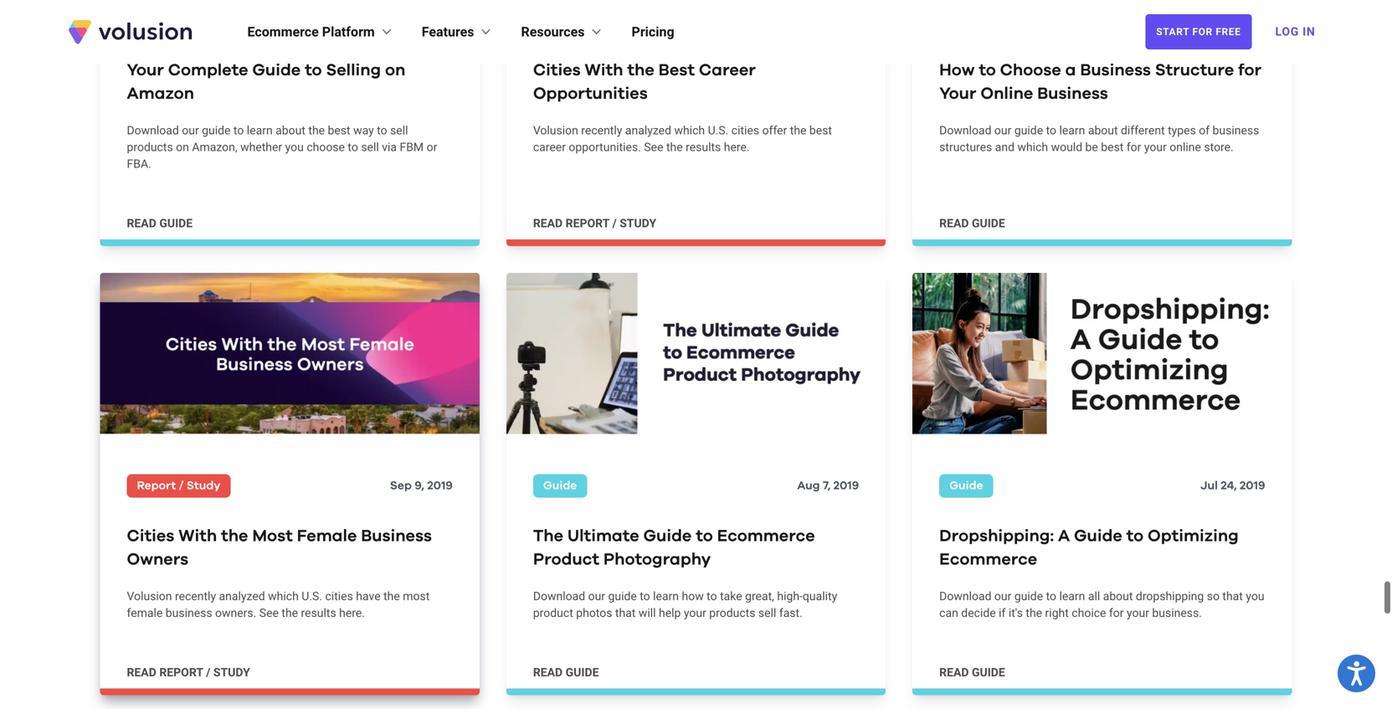 Task type: vqa. For each thing, say whether or not it's contained in the screenshot.


Task type: locate. For each thing, give the bounding box(es) containing it.
study
[[187, 480, 221, 492]]

2019 right 7,
[[834, 480, 859, 492]]

structure
[[1155, 62, 1234, 79]]

best inside volusion recently analyzed which u.s. cities offer the best career opportunities. see the results here.
[[809, 123, 832, 137]]

guide up photography
[[643, 528, 692, 545]]

read report / study button
[[533, 215, 656, 232], [127, 664, 250, 681]]

1 horizontal spatial which
[[674, 123, 705, 137]]

read guide down product
[[533, 666, 599, 680]]

our inside download our guide to learn about the best way to sell products on amazon, whether you choose to sell via fbm or fba.
[[182, 123, 199, 137]]

the right the opportunities. on the left of the page
[[666, 140, 683, 154]]

quality
[[803, 590, 837, 603]]

the ultimate guide to ecommerce product photography image
[[506, 273, 886, 434]]

our up photos
[[588, 590, 605, 603]]

0 horizontal spatial business
[[166, 606, 212, 620]]

1 horizontal spatial results
[[686, 140, 721, 154]]

ecommerce up great,
[[717, 528, 815, 545]]

0 vertical spatial sep
[[1198, 14, 1219, 26]]

1 horizontal spatial on
[[385, 62, 405, 79]]

sep left 9, in the bottom left of the page
[[390, 480, 412, 492]]

1 horizontal spatial best
[[809, 123, 832, 137]]

here. down career
[[724, 140, 750, 154]]

2 vertical spatial for
[[1109, 606, 1124, 620]]

2 vertical spatial sell
[[758, 606, 776, 620]]

0 vertical spatial for
[[1238, 62, 1262, 79]]

0 vertical spatial you
[[285, 140, 304, 154]]

results inside volusion recently analyzed which u.s. cities offer the best career opportunities. see the results here.
[[686, 140, 721, 154]]

which
[[674, 123, 705, 137], [1018, 140, 1048, 154], [268, 590, 299, 603]]

0 vertical spatial study
[[620, 216, 656, 230]]

download for dropshipping: a guide to optimizing ecommerce
[[939, 590, 992, 603]]

business down 9, in the bottom left of the page
[[361, 528, 432, 545]]

read guide down decide
[[939, 666, 1005, 680]]

our
[[182, 123, 199, 137], [995, 123, 1012, 137], [588, 590, 605, 603], [995, 590, 1012, 603]]

our inside 'download our guide to learn all about dropshipping so that you can decide if it's the right choice for your business.'
[[995, 590, 1012, 603]]

products inside download our guide to learn how to take great, high-quality product photos that will help your products sell fast.
[[709, 606, 756, 620]]

2 vertical spatial business
[[361, 528, 432, 545]]

0 horizontal spatial that
[[615, 606, 636, 620]]

1 vertical spatial results
[[301, 606, 336, 620]]

0 horizontal spatial cities
[[127, 528, 174, 545]]

download inside 'download our guide to learn all about dropshipping so that you can decide if it's the right choice for your business.'
[[939, 590, 992, 603]]

2019 right 9, in the bottom left of the page
[[427, 480, 453, 492]]

take
[[720, 590, 742, 603]]

you
[[285, 140, 304, 154], [1246, 590, 1265, 603]]

cities with the most female business owners image
[[100, 273, 480, 434]]

volusion for cities with the best career opportunities
[[533, 123, 578, 137]]

guide
[[202, 123, 231, 137], [1015, 123, 1043, 137], [159, 216, 193, 230], [972, 216, 1005, 230], [608, 590, 637, 603], [1015, 590, 1043, 603], [566, 666, 599, 680], [972, 666, 1005, 680]]

that
[[1223, 590, 1243, 603], [615, 606, 636, 620]]

2 horizontal spatial best
[[1101, 140, 1124, 154]]

read guide
[[127, 216, 193, 230], [939, 216, 1005, 230], [533, 666, 599, 680], [939, 666, 1005, 680]]

2 vertical spatial ecommerce
[[939, 551, 1037, 568]]

analyzed inside volusion recently analyzed which u.s. cities have the most female business owners. see the results here.
[[219, 590, 265, 603]]

structures
[[939, 140, 992, 154]]

on right selling
[[385, 62, 405, 79]]

on left amazon,
[[176, 140, 189, 154]]

business down the a
[[1037, 85, 1108, 102]]

guide up dropshipping:
[[950, 480, 983, 492]]

best
[[328, 123, 350, 137], [809, 123, 832, 137], [1101, 140, 1124, 154]]

0 horizontal spatial volusion
[[127, 590, 172, 603]]

cities with the best career opportunities
[[533, 62, 756, 102]]

have
[[356, 590, 381, 603]]

read report / study down the female
[[127, 666, 250, 680]]

see right 'owners.'
[[259, 606, 279, 620]]

read for read guide button below decide
[[939, 666, 969, 680]]

read guide down fba.
[[127, 216, 193, 230]]

here.
[[724, 140, 750, 154], [339, 606, 365, 620]]

how
[[939, 62, 975, 79]]

1 vertical spatial sell
[[361, 140, 379, 154]]

cities for female
[[325, 590, 353, 603]]

best up "choose"
[[328, 123, 350, 137]]

products
[[127, 140, 173, 154], [709, 606, 756, 620]]

volusion inside volusion recently analyzed which u.s. cities have the most female business owners. see the results here.
[[127, 590, 172, 603]]

read down can
[[939, 666, 969, 680]]

your down different
[[1144, 140, 1167, 154]]

our for complete
[[182, 123, 199, 137]]

9,
[[415, 480, 424, 492]]

0 vertical spatial volusion
[[533, 123, 578, 137]]

analyzed
[[625, 123, 671, 137], [219, 590, 265, 603]]

recently
[[581, 123, 622, 137], [175, 590, 216, 603]]

1 horizontal spatial recently
[[581, 123, 622, 137]]

your inside 'download our guide to learn all about dropshipping so that you can decide if it's the right choice for your business.'
[[1127, 606, 1149, 620]]

a
[[1065, 62, 1076, 79]]

0 horizontal spatial sell
[[361, 140, 379, 154]]

products down take
[[709, 606, 756, 620]]

1 vertical spatial sep
[[390, 480, 412, 492]]

1 horizontal spatial products
[[709, 606, 756, 620]]

read for the read report / study button to the bottom
[[127, 666, 156, 680]]

your down how
[[939, 85, 977, 102]]

your complete guide to selling on amazon
[[127, 62, 405, 102]]

that right "so"
[[1223, 590, 1243, 603]]

start for free
[[1156, 26, 1241, 38]]

the
[[627, 62, 655, 79], [308, 123, 325, 137], [790, 123, 807, 137], [666, 140, 683, 154], [221, 528, 248, 545], [383, 590, 400, 603], [282, 606, 298, 620], [1026, 606, 1042, 620]]

with inside cities with the best career opportunities
[[585, 62, 623, 79]]

your up amazon
[[127, 62, 164, 79]]

2 vertical spatial which
[[268, 590, 299, 603]]

analyzed inside volusion recently analyzed which u.s. cities offer the best career opportunities. see the results here.
[[625, 123, 671, 137]]

1 vertical spatial cities
[[325, 590, 353, 603]]

0 horizontal spatial see
[[259, 606, 279, 620]]

0 horizontal spatial best
[[328, 123, 350, 137]]

products up fba.
[[127, 140, 173, 154]]

1 vertical spatial on
[[176, 140, 189, 154]]

/
[[612, 216, 617, 230], [179, 480, 184, 492], [206, 666, 210, 680]]

analyzed for most
[[219, 590, 265, 603]]

our up and
[[995, 123, 1012, 137]]

read guide button
[[127, 215, 193, 232], [939, 215, 1005, 232], [533, 664, 599, 681], [939, 664, 1005, 681]]

1 vertical spatial u.s.
[[302, 590, 322, 603]]

0 horizontal spatial study
[[213, 666, 250, 680]]

1 horizontal spatial report
[[566, 216, 609, 230]]

guide inside 'download our guide to learn all about dropshipping so that you can decide if it's the right choice for your business.'
[[1015, 590, 1043, 603]]

u.s.
[[708, 123, 729, 137], [302, 590, 322, 603]]

your inside the your complete guide to selling on amazon
[[127, 62, 164, 79]]

guide inside download our guide to learn how to take great, high-quality product photos that will help your products sell fast.
[[608, 590, 637, 603]]

learn up would at the right top
[[1059, 123, 1085, 137]]

in
[[1303, 25, 1316, 39]]

1 horizontal spatial your
[[939, 85, 977, 102]]

1 vertical spatial recently
[[175, 590, 216, 603]]

read down the female
[[127, 666, 156, 680]]

cities with the most female business owners
[[127, 528, 432, 568]]

read guide button down structures at the right top of page
[[939, 215, 1005, 232]]

learn for complete
[[247, 123, 273, 137]]

cities for cities with the best career opportunities
[[533, 62, 581, 79]]

1 horizontal spatial analyzed
[[625, 123, 671, 137]]

learn left all
[[1059, 590, 1085, 603]]

you inside 'download our guide to learn all about dropshipping so that you can decide if it's the right choice for your business.'
[[1246, 590, 1265, 603]]

read down fba.
[[127, 216, 156, 230]]

business right the female
[[166, 606, 212, 620]]

for inside "download our guide to learn about different types of business structures and which would be best for your online store."
[[1127, 140, 1141, 154]]

pricing
[[632, 24, 674, 40]]

report down the female
[[159, 666, 203, 680]]

recently inside volusion recently analyzed which u.s. cities offer the best career opportunities. see the results here.
[[581, 123, 622, 137]]

results
[[686, 140, 721, 154], [301, 606, 336, 620]]

the left best
[[627, 62, 655, 79]]

1 vertical spatial your
[[939, 85, 977, 102]]

the up "choose"
[[308, 123, 325, 137]]

start for free link
[[1145, 14, 1252, 49]]

0 horizontal spatial read report / study button
[[127, 664, 250, 681]]

sell up via
[[390, 123, 408, 137]]

0 horizontal spatial analyzed
[[219, 590, 265, 603]]

read report / study button down the opportunities. on the left of the page
[[533, 215, 656, 232]]

business inside cities with the most female business owners
[[361, 528, 432, 545]]

for down different
[[1127, 140, 1141, 154]]

0 vertical spatial products
[[127, 140, 173, 154]]

1 vertical spatial study
[[213, 666, 250, 680]]

24,
[[1221, 480, 1237, 492]]

1 horizontal spatial cities
[[533, 62, 581, 79]]

about up whether
[[276, 123, 306, 137]]

1 horizontal spatial with
[[585, 62, 623, 79]]

2019 right 24,
[[1240, 480, 1265, 492]]

0 vertical spatial results
[[686, 140, 721, 154]]

ecommerce up the your complete guide to selling on amazon
[[247, 24, 319, 40]]

0 vertical spatial that
[[1223, 590, 1243, 603]]

download for the ultimate guide to ecommerce product photography
[[533, 590, 585, 603]]

1 horizontal spatial u.s.
[[708, 123, 729, 137]]

1 horizontal spatial study
[[620, 216, 656, 230]]

read report / study button down the female
[[127, 664, 250, 681]]

our inside "download our guide to learn about different types of business structures and which would be best for your online store."
[[995, 123, 1012, 137]]

free
[[1216, 26, 1241, 38]]

business right the a
[[1080, 62, 1151, 79]]

you inside download our guide to learn about the best way to sell products on amazon, whether you choose to sell via fbm or fba.
[[285, 140, 304, 154]]

learn inside "download our guide to learn about different types of business structures and which would be best for your online store."
[[1059, 123, 1085, 137]]

u.s. inside volusion recently analyzed which u.s. cities offer the best career opportunities. see the results here.
[[708, 123, 729, 137]]

volusion up the female
[[127, 590, 172, 603]]

1 horizontal spatial read report / study button
[[533, 215, 656, 232]]

about for to
[[276, 123, 306, 137]]

to inside 'download our guide to learn all about dropshipping so that you can decide if it's the right choice for your business.'
[[1046, 590, 1057, 603]]

the inside 'download our guide to learn all about dropshipping so that you can decide if it's the right choice for your business.'
[[1026, 606, 1042, 620]]

learn
[[247, 123, 273, 137], [1059, 123, 1085, 137], [653, 590, 679, 603], [1059, 590, 1085, 603]]

1 horizontal spatial for
[[1127, 140, 1141, 154]]

about inside 'download our guide to learn all about dropshipping so that you can decide if it's the right choice for your business.'
[[1103, 590, 1133, 603]]

2 horizontal spatial sell
[[758, 606, 776, 620]]

learn inside 'download our guide to learn all about dropshipping so that you can decide if it's the right choice for your business.'
[[1059, 590, 1085, 603]]

resources button
[[521, 22, 605, 42]]

0 horizontal spatial here.
[[339, 606, 365, 620]]

on
[[385, 62, 405, 79], [176, 140, 189, 154]]

learn inside download our guide to learn how to take great, high-quality product photos that will help your products sell fast.
[[653, 590, 679, 603]]

0 horizontal spatial results
[[301, 606, 336, 620]]

of
[[1199, 123, 1210, 137]]

study for right the read report / study button
[[620, 216, 656, 230]]

our up if
[[995, 590, 1012, 603]]

1 vertical spatial ecommerce
[[717, 528, 815, 545]]

learn up help
[[653, 590, 679, 603]]

0 vertical spatial sell
[[390, 123, 408, 137]]

best right offer
[[809, 123, 832, 137]]

about inside download our guide to learn about the best way to sell products on amazon, whether you choose to sell via fbm or fba.
[[276, 123, 306, 137]]

cities for cities with the most female business owners
[[127, 528, 174, 545]]

1 horizontal spatial that
[[1223, 590, 1243, 603]]

you right "so"
[[1246, 590, 1265, 603]]

open accessibe: accessibility options, statement and help image
[[1347, 661, 1366, 686]]

download up structures at the right top of page
[[939, 123, 992, 137]]

our for ultimate
[[588, 590, 605, 603]]

1 vertical spatial that
[[615, 606, 636, 620]]

read down career
[[533, 216, 563, 230]]

1 horizontal spatial ecommerce
[[717, 528, 815, 545]]

which for opportunities
[[674, 123, 705, 137]]

see right the opportunities. on the left of the page
[[644, 140, 663, 154]]

sell inside download our guide to learn how to take great, high-quality product photos that will help your products sell fast.
[[758, 606, 776, 620]]

0 vertical spatial cities
[[533, 62, 581, 79]]

ecommerce down dropshipping:
[[939, 551, 1037, 568]]

different
[[1121, 123, 1165, 137]]

that left "will"
[[615, 606, 636, 620]]

download inside download our guide to learn about the best way to sell products on amazon, whether you choose to sell via fbm or fba.
[[127, 123, 179, 137]]

cities inside volusion recently analyzed which u.s. cities have the most female business owners. see the results here.
[[325, 590, 353, 603]]

see inside volusion recently analyzed which u.s. cities offer the best career opportunities. see the results here.
[[644, 140, 663, 154]]

1 vertical spatial business
[[166, 606, 212, 620]]

your inside how to choose a business structure for your online business
[[939, 85, 977, 102]]

sell
[[390, 123, 408, 137], [361, 140, 379, 154], [758, 606, 776, 620]]

volusion recently analyzed which u.s. cities have the most female business owners. see the results here.
[[127, 590, 430, 620]]

for
[[1238, 62, 1262, 79], [1127, 140, 1141, 154], [1109, 606, 1124, 620]]

2 horizontal spatial /
[[612, 216, 617, 230]]

with inside cities with the most female business owners
[[178, 528, 217, 545]]

with up the owners
[[178, 528, 217, 545]]

features button
[[422, 22, 494, 42]]

0 vertical spatial read report / study button
[[533, 215, 656, 232]]

cities left offer
[[732, 123, 759, 137]]

0 vertical spatial your
[[127, 62, 164, 79]]

with up opportunities
[[585, 62, 623, 79]]

learn for a
[[1059, 590, 1085, 603]]

which down best
[[674, 123, 705, 137]]

0 horizontal spatial sep
[[390, 480, 412, 492]]

1 horizontal spatial cities
[[732, 123, 759, 137]]

which inside volusion recently analyzed which u.s. cities have the most female business owners. see the results here.
[[268, 590, 299, 603]]

volusion inside volusion recently analyzed which u.s. cities offer the best career opportunities. see the results here.
[[533, 123, 578, 137]]

2 horizontal spatial for
[[1238, 62, 1262, 79]]

study down the opportunities. on the left of the page
[[620, 216, 656, 230]]

1 vertical spatial see
[[259, 606, 279, 620]]

fast.
[[779, 606, 803, 620]]

recently up 'owners.'
[[175, 590, 216, 603]]

sep
[[1198, 14, 1219, 26], [390, 480, 412, 492]]

cities inside cities with the most female business owners
[[127, 528, 174, 545]]

ecommerce inside dropdown button
[[247, 24, 319, 40]]

read guide down structures at the right top of page
[[939, 216, 1005, 230]]

1 horizontal spatial read report / study
[[533, 216, 656, 230]]

so
[[1207, 590, 1220, 603]]

to inside the ultimate guide to ecommerce product photography
[[696, 528, 713, 545]]

read for read guide button below product
[[533, 666, 563, 680]]

your
[[127, 62, 164, 79], [939, 85, 977, 102]]

about right all
[[1103, 590, 1133, 603]]

which inside volusion recently analyzed which u.s. cities offer the best career opportunities. see the results here.
[[674, 123, 705, 137]]

here. inside volusion recently analyzed which u.s. cities have the most female business owners. see the results here.
[[339, 606, 365, 620]]

1 vertical spatial here.
[[339, 606, 365, 620]]

guide
[[137, 14, 171, 26], [252, 62, 301, 79], [543, 480, 577, 492], [950, 480, 983, 492], [643, 528, 692, 545], [1074, 528, 1123, 545]]

results down career
[[686, 140, 721, 154]]

recently for cities with the best career opportunities
[[581, 123, 622, 137]]

download inside download our guide to learn how to take great, high-quality product photos that will help your products sell fast.
[[533, 590, 585, 603]]

download up decide
[[939, 590, 992, 603]]

0 vertical spatial analyzed
[[625, 123, 671, 137]]

the left most
[[221, 528, 248, 545]]

cities left have
[[325, 590, 353, 603]]

products inside download our guide to learn about the best way to sell products on amazon, whether you choose to sell via fbm or fba.
[[127, 140, 173, 154]]

about up be
[[1088, 123, 1118, 137]]

download
[[127, 123, 179, 137], [939, 123, 992, 137], [533, 590, 585, 603], [939, 590, 992, 603]]

your down how
[[684, 606, 706, 620]]

cities inside cities with the best career opportunities
[[533, 62, 581, 79]]

download for how to choose a business structure for your online business
[[939, 123, 992, 137]]

read guide for read guide button underneath fba.
[[127, 216, 193, 230]]

2 horizontal spatial which
[[1018, 140, 1048, 154]]

complete
[[168, 62, 248, 79]]

cities up the owners
[[127, 528, 174, 545]]

here. down have
[[339, 606, 365, 620]]

for
[[1193, 26, 1213, 38]]

guide inside the your complete guide to selling on amazon
[[252, 62, 301, 79]]

learn inside download our guide to learn about the best way to sell products on amazon, whether you choose to sell via fbm or fba.
[[247, 123, 273, 137]]

sell down great,
[[758, 606, 776, 620]]

0 vertical spatial business
[[1213, 123, 1259, 137]]

1 horizontal spatial business
[[1213, 123, 1259, 137]]

0 horizontal spatial recently
[[175, 590, 216, 603]]

1 vertical spatial report
[[159, 666, 203, 680]]

with for most
[[178, 528, 217, 545]]

0 vertical spatial u.s.
[[708, 123, 729, 137]]

for right choice
[[1109, 606, 1124, 620]]

u.s. left offer
[[708, 123, 729, 137]]

1 vertical spatial cities
[[127, 528, 174, 545]]

the
[[533, 528, 563, 545]]

choose
[[1000, 62, 1061, 79]]

for inside 'download our guide to learn all about dropshipping so that you can decide if it's the right choice for your business.'
[[1109, 606, 1124, 620]]

0 vertical spatial recently
[[581, 123, 622, 137]]

ecommerce inside the ultimate guide to ecommerce product photography
[[717, 528, 815, 545]]

0 vertical spatial report
[[566, 216, 609, 230]]

read report / study down the opportunities. on the left of the page
[[533, 216, 656, 230]]

recently for cities with the most female business owners
[[175, 590, 216, 603]]

your down dropshipping
[[1127, 606, 1149, 620]]

1 horizontal spatial volusion
[[533, 123, 578, 137]]

0 horizontal spatial u.s.
[[302, 590, 322, 603]]

our inside download our guide to learn how to take great, high-quality product photos that will help your products sell fast.
[[588, 590, 605, 603]]

recently inside volusion recently analyzed which u.s. cities have the most female business owners. see the results here.
[[175, 590, 216, 603]]

analyzed up the opportunities. on the left of the page
[[625, 123, 671, 137]]

guide up amazon
[[137, 14, 171, 26]]

1 vertical spatial products
[[709, 606, 756, 620]]

dropshipping: a guide to optimizing ecommerce image
[[913, 273, 1292, 434]]

sep for sep 9, 2019
[[390, 480, 412, 492]]

1 vertical spatial with
[[178, 528, 217, 545]]

0 vertical spatial cities
[[732, 123, 759, 137]]

cities inside volusion recently analyzed which u.s. cities offer the best career opportunities. see the results here.
[[732, 123, 759, 137]]

/ for the read report / study button to the bottom
[[206, 666, 210, 680]]

1 vertical spatial you
[[1246, 590, 1265, 603]]

download up product
[[533, 590, 585, 603]]

ecommerce inside the dropshipping: a guide to optimizing ecommerce
[[939, 551, 1037, 568]]

0 horizontal spatial for
[[1109, 606, 1124, 620]]

recently up the opportunities. on the left of the page
[[581, 123, 622, 137]]

which inside "download our guide to learn about different types of business structures and which would be best for your online store."
[[1018, 140, 1048, 154]]

0 vertical spatial ecommerce
[[247, 24, 319, 40]]

to
[[305, 62, 322, 79], [979, 62, 996, 79], [234, 123, 244, 137], [377, 123, 387, 137], [1046, 123, 1057, 137], [348, 140, 358, 154], [696, 528, 713, 545], [1127, 528, 1144, 545], [640, 590, 650, 603], [707, 590, 717, 603], [1046, 590, 1057, 603]]

owners
[[127, 551, 189, 568]]

download inside "download our guide to learn about different types of business structures and which would be best for your online store."
[[939, 123, 992, 137]]

2 vertical spatial /
[[206, 666, 210, 680]]

which right and
[[1018, 140, 1048, 154]]

on inside download our guide to learn about the best way to sell products on amazon, whether you choose to sell via fbm or fba.
[[176, 140, 189, 154]]

1 vertical spatial volusion
[[127, 590, 172, 603]]

decide
[[961, 606, 996, 620]]

that inside 'download our guide to learn all about dropshipping so that you can decide if it's the right choice for your business.'
[[1223, 590, 1243, 603]]

pricing link
[[632, 22, 674, 42]]

0 horizontal spatial products
[[127, 140, 173, 154]]

u.s. left have
[[302, 590, 322, 603]]

2019 for cities with the most female business owners
[[427, 480, 453, 492]]

u.s. inside volusion recently analyzed which u.s. cities have the most female business owners. see the results here.
[[302, 590, 322, 603]]

choice
[[1072, 606, 1106, 620]]

you left "choose"
[[285, 140, 304, 154]]

2 horizontal spatial ecommerce
[[939, 551, 1037, 568]]

volusion recently analyzed which u.s. cities offer the best career opportunities. see the results here.
[[533, 123, 832, 154]]

volusion for cities with the most female business owners
[[127, 590, 172, 603]]

analyzed up 'owners.'
[[219, 590, 265, 603]]

0 vertical spatial with
[[585, 62, 623, 79]]

sep up for
[[1198, 14, 1219, 26]]

business up store.
[[1213, 123, 1259, 137]]

the right have
[[383, 590, 400, 603]]

0 horizontal spatial with
[[178, 528, 217, 545]]

0 vertical spatial here.
[[724, 140, 750, 154]]

your inside download our guide to learn how to take great, high-quality product photos that will help your products sell fast.
[[684, 606, 706, 620]]

resources
[[521, 24, 585, 40]]

cities down resources
[[533, 62, 581, 79]]

0 horizontal spatial you
[[285, 140, 304, 154]]

study down 'owners.'
[[213, 666, 250, 680]]

2019 for dropshipping: a guide to optimizing ecommerce
[[1240, 480, 1265, 492]]

results down cities with the most female business owners
[[301, 606, 336, 620]]

report down the opportunities. on the left of the page
[[566, 216, 609, 230]]

for down free
[[1238, 62, 1262, 79]]

report
[[566, 216, 609, 230], [159, 666, 203, 680]]

your
[[1144, 140, 1167, 154], [684, 606, 706, 620], [1127, 606, 1149, 620]]

1 vertical spatial /
[[179, 480, 184, 492]]

guide down 'ecommerce platform'
[[252, 62, 301, 79]]

read down product
[[533, 666, 563, 680]]

the right it's
[[1026, 606, 1042, 620]]

about inside "download our guide to learn about different types of business structures and which would be best for your online store."
[[1088, 123, 1118, 137]]



Task type: describe. For each thing, give the bounding box(es) containing it.
way
[[353, 123, 374, 137]]

high-
[[777, 590, 803, 603]]

analyzed for best
[[625, 123, 671, 137]]

dropshipping:
[[939, 528, 1054, 545]]

guide inside download our guide to learn about the best way to sell products on amazon, whether you choose to sell via fbm or fba.
[[202, 123, 231, 137]]

2019 right 10,
[[1240, 14, 1265, 26]]

whether
[[240, 140, 282, 154]]

the inside download our guide to learn about the best way to sell products on amazon, whether you choose to sell via fbm or fba.
[[308, 123, 325, 137]]

the ultimate guide to ecommerce product photography
[[533, 528, 815, 568]]

fba.
[[127, 157, 151, 171]]

guide inside "download our guide to learn about different types of business structures and which would be best for your online store."
[[1015, 123, 1043, 137]]

ecommerce platform button
[[247, 22, 395, 42]]

download our guide to learn how to take great, high-quality product photos that will help your products sell fast.
[[533, 590, 837, 620]]

opportunities
[[533, 85, 648, 102]]

see inside volusion recently analyzed which u.s. cities have the most female business owners. see the results here.
[[259, 606, 279, 620]]

owners.
[[215, 606, 256, 620]]

report
[[137, 480, 176, 492]]

business inside "download our guide to learn about different types of business structures and which would be best for your online store."
[[1213, 123, 1259, 137]]

sell for the ultimate guide to ecommerce product photography
[[758, 606, 776, 620]]

u.s. for career
[[708, 123, 729, 137]]

female
[[127, 606, 163, 620]]

to inside the dropshipping: a guide to optimizing ecommerce
[[1127, 528, 1144, 545]]

online
[[1170, 140, 1201, 154]]

can
[[939, 606, 958, 620]]

offer
[[762, 123, 787, 137]]

read guide button down product
[[533, 664, 599, 681]]

dropshipping: a guide to optimizing ecommerce
[[939, 528, 1239, 568]]

features
[[422, 24, 474, 40]]

learn for ultimate
[[653, 590, 679, 603]]

log
[[1275, 25, 1299, 39]]

0 vertical spatial business
[[1080, 62, 1151, 79]]

would
[[1051, 140, 1083, 154]]

read for right the read report / study button
[[533, 216, 563, 230]]

if
[[999, 606, 1006, 620]]

read guide for read guide button below product
[[533, 666, 599, 680]]

best inside "download our guide to learn about different types of business structures and which would be best for your online store."
[[1101, 140, 1124, 154]]

1 vertical spatial read report / study button
[[127, 664, 250, 681]]

and
[[995, 140, 1015, 154]]

read for read guide button underneath fba.
[[127, 216, 156, 230]]

to inside the your complete guide to selling on amazon
[[305, 62, 322, 79]]

ecommerce platform
[[247, 24, 375, 40]]

be
[[1085, 140, 1098, 154]]

0 horizontal spatial read report / study
[[127, 666, 250, 680]]

with for best
[[585, 62, 623, 79]]

that inside download our guide to learn how to take great, high-quality product photos that will help your products sell fast.
[[615, 606, 636, 620]]

download our guide to learn all about dropshipping so that you can decide if it's the right choice for your business.
[[939, 590, 1265, 620]]

here. inside volusion recently analyzed which u.s. cities offer the best career opportunities. see the results here.
[[724, 140, 750, 154]]

best inside download our guide to learn about the best way to sell products on amazon, whether you choose to sell via fbm or fba.
[[328, 123, 350, 137]]

aug
[[797, 480, 820, 492]]

amazon,
[[192, 140, 237, 154]]

best
[[659, 62, 695, 79]]

the inside cities with the most female business owners
[[221, 528, 248, 545]]

study for the read report / study button to the bottom
[[213, 666, 250, 680]]

1 vertical spatial business
[[1037, 85, 1108, 102]]

to inside "download our guide to learn about different types of business structures and which would be best for your online store."
[[1046, 123, 1057, 137]]

optimizing
[[1148, 528, 1239, 545]]

product
[[533, 551, 599, 568]]

choose
[[307, 140, 345, 154]]

right
[[1045, 606, 1069, 620]]

guide inside the dropshipping: a guide to optimizing ecommerce
[[1074, 528, 1123, 545]]

0 vertical spatial read report / study
[[533, 216, 656, 230]]

jul
[[1201, 480, 1218, 492]]

the inside cities with the best career opportunities
[[627, 62, 655, 79]]

the right 'owners.'
[[282, 606, 298, 620]]

business inside volusion recently analyzed which u.s. cities have the most female business owners. see the results here.
[[166, 606, 212, 620]]

our for a
[[995, 590, 1012, 603]]

which for business
[[268, 590, 299, 603]]

log in
[[1275, 25, 1316, 39]]

types
[[1168, 123, 1196, 137]]

dropshipping
[[1136, 590, 1204, 603]]

download our guide to learn about the best way to sell products on amazon, whether you choose to sell via fbm or fba.
[[127, 123, 437, 171]]

download our guide to learn about different types of business structures and which would be best for your online store.
[[939, 123, 1259, 154]]

will
[[639, 606, 656, 620]]

1 horizontal spatial sell
[[390, 123, 408, 137]]

online
[[981, 85, 1033, 102]]

guide inside the ultimate guide to ecommerce product photography
[[643, 528, 692, 545]]

guide up the
[[543, 480, 577, 492]]

read for read guide button underneath structures at the right top of page
[[939, 216, 969, 230]]

aug 7, 2019
[[797, 480, 859, 492]]

great,
[[745, 590, 774, 603]]

jul 24, 2019
[[1201, 480, 1265, 492]]

store.
[[1204, 140, 1234, 154]]

read guide button down fba.
[[127, 215, 193, 232]]

about for a
[[1088, 123, 1118, 137]]

results inside volusion recently analyzed which u.s. cities have the most female business owners. see the results here.
[[301, 606, 336, 620]]

fbm
[[400, 140, 424, 154]]

how
[[682, 590, 704, 603]]

0 horizontal spatial /
[[179, 480, 184, 492]]

the right offer
[[790, 123, 807, 137]]

sep 10, 2019
[[1198, 14, 1265, 26]]

opportunities.
[[569, 140, 641, 154]]

photography
[[604, 551, 711, 568]]

it's
[[1009, 606, 1023, 620]]

2019 for the ultimate guide to ecommerce product photography
[[834, 480, 859, 492]]

sep 9, 2019
[[390, 480, 453, 492]]

female
[[297, 528, 357, 545]]

to inside how to choose a business structure for your online business
[[979, 62, 996, 79]]

u.s. for female
[[302, 590, 322, 603]]

via
[[382, 140, 397, 154]]

learn for to
[[1059, 123, 1085, 137]]

start
[[1156, 26, 1190, 38]]

on inside the your complete guide to selling on amazon
[[385, 62, 405, 79]]

read guide for read guide button underneath structures at the right top of page
[[939, 216, 1005, 230]]

/ for right the read report / study button
[[612, 216, 617, 230]]

7,
[[823, 480, 831, 492]]

selling
[[326, 62, 381, 79]]

sell for your complete guide to selling on amazon
[[361, 140, 379, 154]]

read guide for read guide button below decide
[[939, 666, 1005, 680]]

a
[[1058, 528, 1070, 545]]

ultimate
[[568, 528, 639, 545]]

business.
[[1152, 606, 1202, 620]]

read guide button down decide
[[939, 664, 1005, 681]]

log in link
[[1265, 13, 1326, 50]]

for inside how to choose a business structure for your online business
[[1238, 62, 1262, 79]]

amazon
[[127, 85, 194, 102]]

our for to
[[995, 123, 1012, 137]]

platform
[[322, 24, 375, 40]]

cities for career
[[732, 123, 759, 137]]

or
[[427, 140, 437, 154]]

report / study
[[137, 480, 221, 492]]

sep for sep 10, 2019
[[1198, 14, 1219, 26]]

your inside "download our guide to learn about different types of business structures and which would be best for your online store."
[[1144, 140, 1167, 154]]

career
[[533, 140, 566, 154]]

10,
[[1222, 14, 1237, 26]]

download for your complete guide to selling on amazon
[[127, 123, 179, 137]]

photos
[[576, 606, 612, 620]]

most
[[252, 528, 293, 545]]

help
[[659, 606, 681, 620]]

all
[[1088, 590, 1100, 603]]



